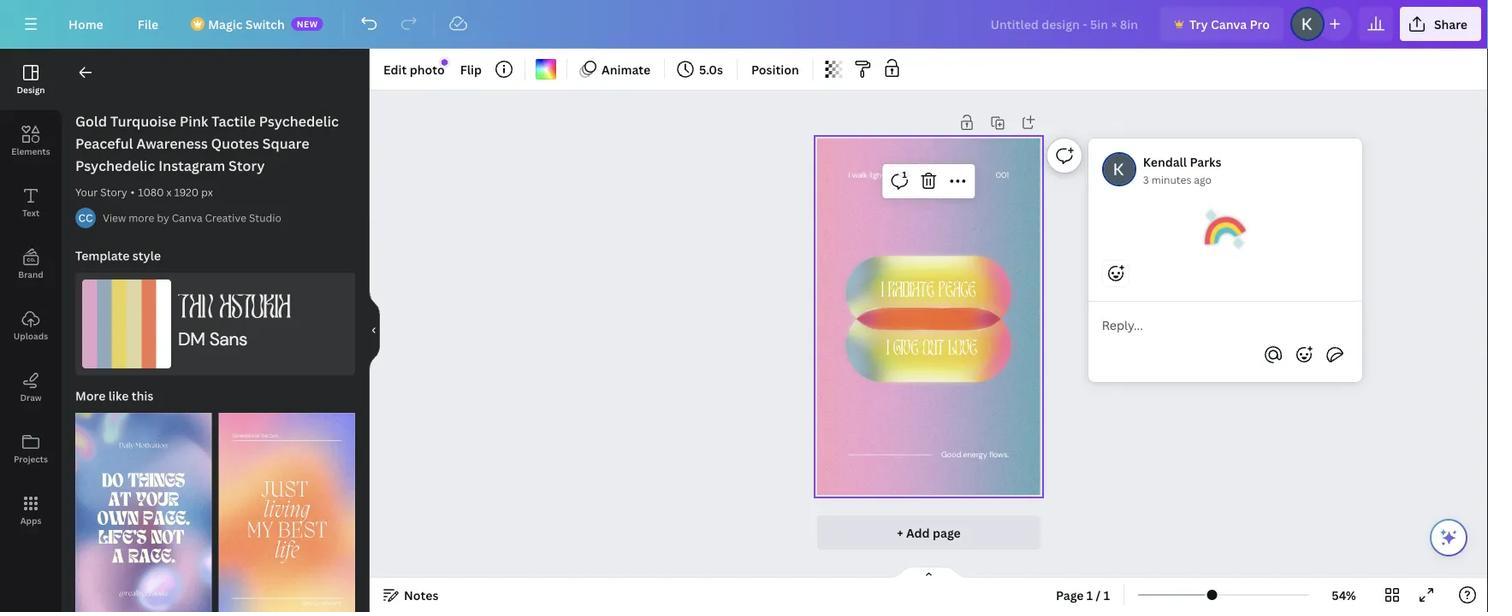 Task type: describe. For each thing, give the bounding box(es) containing it.
tan astoria dm sans
[[178, 294, 291, 351]]

54% button
[[1317, 582, 1372, 610]]

orange pink textured gradient motivational quote instagram story group
[[219, 403, 355, 613]]

magic switch
[[208, 16, 285, 32]]

out
[[923, 340, 945, 362]]

projects button
[[0, 419, 62, 480]]

1920
[[174, 185, 199, 199]]

notes
[[404, 588, 439, 604]]

template
[[75, 248, 130, 264]]

switch
[[246, 16, 285, 32]]

quotes
[[211, 134, 259, 153]]

3
[[1144, 173, 1150, 187]]

0 horizontal spatial psychedelic
[[75, 157, 155, 175]]

0 vertical spatial this
[[903, 170, 916, 180]]

turquoise
[[110, 112, 176, 131]]

canva creative studio element
[[75, 208, 96, 229]]

try canva pro
[[1190, 16, 1270, 32]]

Design title text field
[[977, 7, 1154, 41]]

pro
[[1250, 16, 1270, 32]]

text
[[22, 207, 39, 219]]

your
[[75, 185, 98, 199]]

home link
[[55, 7, 117, 41]]

square
[[262, 134, 309, 153]]

edit photo button
[[377, 56, 452, 83]]

good
[[942, 450, 962, 461]]

no color image
[[536, 59, 556, 80]]

instagram
[[158, 157, 225, 175]]

orange pink textured gradient motivational quote instagram story image
[[219, 414, 355, 613]]

animate button
[[574, 56, 658, 83]]

flip
[[460, 61, 482, 77]]

page
[[933, 525, 961, 541]]

i walk lightly on this earth.
[[849, 170, 938, 180]]

position
[[752, 61, 799, 77]]

more
[[75, 388, 106, 405]]

view
[[103, 211, 126, 225]]

view more by canva creative studio button
[[103, 210, 282, 227]]

x
[[167, 185, 172, 199]]

flows.
[[990, 450, 1009, 461]]

1080
[[138, 185, 164, 199]]

ago
[[1195, 173, 1212, 187]]

try canva pro button
[[1161, 7, 1284, 41]]

1 inside button
[[903, 169, 907, 181]]

tan
[[178, 294, 213, 328]]

edit
[[384, 61, 407, 77]]

draw
[[20, 392, 42, 404]]

earth.
[[918, 170, 938, 180]]

1 button
[[887, 168, 914, 195]]

i give out love
[[887, 340, 978, 362]]

walk
[[853, 170, 868, 180]]

Reply draft. Add a reply or @mention. text field
[[1103, 316, 1349, 335]]

page 1 / 1
[[1056, 588, 1110, 604]]

lightly
[[870, 170, 891, 180]]

give
[[894, 340, 919, 362]]

5.0s
[[700, 61, 723, 77]]

i for i walk lightly on this earth.
[[849, 170, 851, 180]]

kendall
[[1144, 154, 1188, 170]]

like
[[108, 388, 129, 405]]

by
[[157, 211, 169, 225]]

apps
[[20, 515, 41, 527]]

pink
[[180, 112, 208, 131]]

love
[[949, 340, 978, 362]]

gold
[[75, 112, 107, 131]]

try
[[1190, 16, 1209, 32]]

draw button
[[0, 357, 62, 419]]

creative
[[205, 211, 247, 225]]

view more by canva creative studio
[[103, 211, 282, 225]]

elements button
[[0, 110, 62, 172]]

show pages image
[[888, 567, 970, 580]]

sans
[[209, 328, 247, 351]]

px
[[201, 185, 213, 199]]

001
[[997, 170, 1009, 180]]

brand button
[[0, 234, 62, 295]]



Task type: vqa. For each thing, say whether or not it's contained in the screenshot.
Gray Sticky Note image
no



Task type: locate. For each thing, give the bounding box(es) containing it.
1 horizontal spatial story
[[229, 157, 265, 175]]

this
[[903, 170, 916, 180], [132, 388, 153, 405]]

5.0s button
[[672, 56, 730, 83]]

page
[[1056, 588, 1084, 604]]

1 vertical spatial canva
[[172, 211, 203, 225]]

file
[[138, 16, 159, 32]]

energy
[[964, 450, 988, 461]]

0 horizontal spatial 1
[[903, 169, 907, 181]]

1
[[903, 169, 907, 181], [1087, 588, 1093, 604], [1104, 588, 1110, 604]]

i left walk
[[849, 170, 851, 180]]

on
[[893, 170, 902, 180]]

new image
[[442, 59, 448, 66]]

0 horizontal spatial canva
[[172, 211, 203, 225]]

animate
[[602, 61, 651, 77]]

minutes
[[1152, 173, 1192, 187]]

new
[[297, 18, 318, 30]]

apps button
[[0, 480, 62, 542]]

home
[[68, 16, 103, 32]]

2 vertical spatial i
[[887, 340, 890, 362]]

share
[[1435, 16, 1468, 32]]

peace
[[939, 282, 977, 304]]

1 right /
[[1104, 588, 1110, 604]]

template style
[[75, 248, 161, 264]]

story
[[229, 157, 265, 175], [100, 185, 127, 199]]

uploads
[[14, 330, 48, 342]]

1 vertical spatial this
[[132, 388, 153, 405]]

photo
[[410, 61, 445, 77]]

1080 x 1920 px
[[138, 185, 213, 199]]

canva inside button
[[1211, 16, 1248, 32]]

main menu bar
[[0, 0, 1489, 49]]

flip button
[[454, 56, 489, 83]]

2 horizontal spatial 1
[[1104, 588, 1110, 604]]

gold turquoise pink tactile psychedelic peaceful awareness quotes square psychedelic instagram story
[[75, 112, 339, 175]]

canva
[[1211, 16, 1248, 32], [172, 211, 203, 225]]

i for i radiate peace
[[882, 282, 884, 304]]

2 horizontal spatial i
[[887, 340, 890, 362]]

1 vertical spatial psychedelic
[[75, 157, 155, 175]]

this right "on"
[[903, 170, 916, 180]]

0 horizontal spatial this
[[132, 388, 153, 405]]

i left the radiate
[[882, 282, 884, 304]]

uploads button
[[0, 295, 62, 357]]

i radiate peace
[[882, 282, 977, 304]]

more
[[129, 211, 154, 225]]

file button
[[124, 7, 172, 41]]

design button
[[0, 49, 62, 110]]

0 horizontal spatial story
[[100, 185, 127, 199]]

1 horizontal spatial 1
[[1087, 588, 1093, 604]]

more like this
[[75, 388, 153, 405]]

story down quotes
[[229, 157, 265, 175]]

peaceful
[[75, 134, 133, 153]]

1 right "on"
[[903, 169, 907, 181]]

0 vertical spatial psychedelic
[[259, 112, 339, 131]]

blue pink minimalist gradient quote instagram story group
[[75, 403, 212, 613]]

psychedelic down peaceful
[[75, 157, 155, 175]]

text button
[[0, 172, 62, 234]]

this right like
[[132, 388, 153, 405]]

side panel tab list
[[0, 49, 62, 542]]

i left give
[[887, 340, 890, 362]]

0 vertical spatial i
[[849, 170, 851, 180]]

story up 'view'
[[100, 185, 127, 199]]

1 horizontal spatial this
[[903, 170, 916, 180]]

0 vertical spatial story
[[229, 157, 265, 175]]

blue pink minimalist gradient quote instagram story image
[[75, 414, 212, 613]]

awareness
[[136, 134, 208, 153]]

canva right by
[[172, 211, 203, 225]]

psychedelic up square
[[259, 112, 339, 131]]

1 horizontal spatial psychedelic
[[259, 112, 339, 131]]

canva creative studio image
[[75, 208, 96, 229]]

share button
[[1401, 7, 1482, 41]]

dm
[[178, 328, 205, 351]]

astoria
[[220, 294, 291, 328]]

style
[[132, 248, 161, 264]]

psychedelic
[[259, 112, 339, 131], [75, 157, 155, 175]]

elements
[[11, 146, 50, 157]]

1 horizontal spatial canva
[[1211, 16, 1248, 32]]

54%
[[1332, 588, 1357, 604]]

radiate
[[889, 282, 935, 304]]

studio
[[249, 211, 282, 225]]

0 horizontal spatial i
[[849, 170, 851, 180]]

+
[[897, 525, 904, 541]]

1 horizontal spatial i
[[882, 282, 884, 304]]

tactile
[[212, 112, 256, 131]]

magic
[[208, 16, 243, 32]]

good energy flows.
[[942, 450, 1009, 461]]

story inside gold turquoise pink tactile psychedelic peaceful awareness quotes square psychedelic instagram story
[[229, 157, 265, 175]]

projects
[[14, 454, 48, 465]]

kendall parks list
[[1089, 139, 1370, 437]]

canva right try
[[1211, 16, 1248, 32]]

add
[[907, 525, 930, 541]]

+ add page
[[897, 525, 961, 541]]

canva inside 'button'
[[172, 211, 203, 225]]

design
[[17, 84, 45, 95]]

i
[[849, 170, 851, 180], [882, 282, 884, 304], [887, 340, 890, 362]]

canva assistant image
[[1439, 528, 1460, 549]]

expressing gratitude image
[[1205, 209, 1246, 250]]

position button
[[745, 56, 806, 83]]

/
[[1096, 588, 1101, 604]]

hide image
[[369, 290, 380, 372]]

0 vertical spatial canva
[[1211, 16, 1248, 32]]

kendall parks 3 minutes ago
[[1144, 154, 1222, 187]]

1 vertical spatial story
[[100, 185, 127, 199]]

+ add page button
[[818, 516, 1041, 550]]

brand
[[18, 269, 43, 280]]

i for i give out love
[[887, 340, 890, 362]]

1 left /
[[1087, 588, 1093, 604]]

1 vertical spatial i
[[882, 282, 884, 304]]



